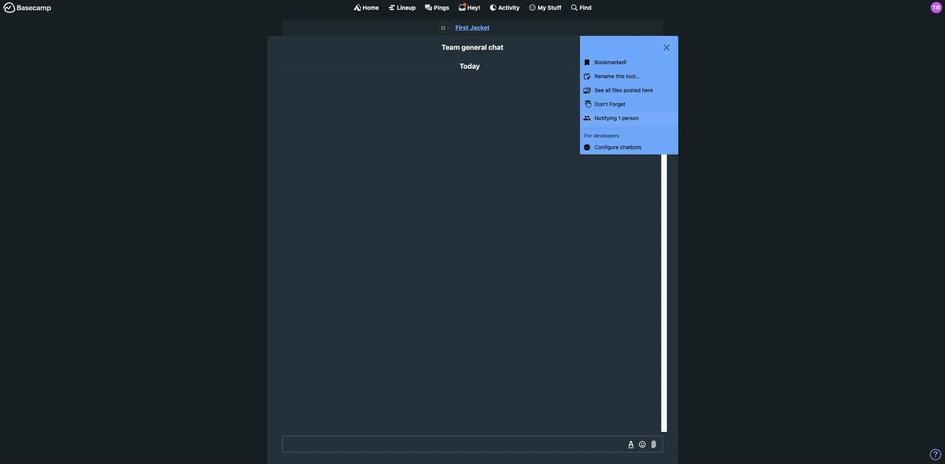Task type: vqa. For each thing, say whether or not it's contained in the screenshot.
My Stuff popup button
yes



Task type: locate. For each thing, give the bounding box(es) containing it.
activity link
[[490, 4, 520, 11]]

tool…
[[626, 73, 640, 79]]

jacket
[[470, 24, 490, 31]]

chat
[[489, 43, 504, 51]]

10:09am element
[[612, 81, 630, 86]]

don't forget
[[595, 101, 626, 107]]

my
[[538, 4, 546, 11]]

files
[[612, 87, 623, 93]]

see all files posted here
[[595, 87, 653, 93]]

don't forget link
[[580, 97, 678, 111]]

for developers
[[585, 133, 619, 139]]

main element
[[0, 0, 946, 15]]

hey! button
[[459, 3, 480, 11]]

notifying       1 person
[[595, 115, 639, 121]]

hello
[[610, 87, 622, 94]]

configure chatbots
[[595, 144, 642, 150]]

forget
[[610, 101, 626, 107]]

hey!
[[468, 4, 480, 11]]

find button
[[571, 4, 592, 11]]

lineup link
[[388, 4, 416, 11]]

team
[[442, 43, 460, 51]]

rename this tool… link
[[580, 70, 678, 84]]

first
[[456, 24, 469, 31]]

don't
[[595, 101, 608, 107]]

first jacket link
[[456, 24, 490, 31]]

notifying
[[595, 115, 617, 121]]

today
[[460, 62, 480, 70]]

configure chatbots link
[[580, 141, 678, 155]]

10:09am link
[[612, 81, 630, 86]]

person
[[622, 115, 639, 121]]

None text field
[[282, 436, 663, 453]]

posted
[[624, 87, 641, 93]]

team general chat
[[442, 43, 504, 51]]

rename this tool…
[[595, 73, 640, 79]]

switch accounts image
[[3, 2, 51, 14]]

hello team!
[[610, 87, 638, 94]]

home link
[[354, 4, 379, 11]]

general
[[462, 43, 487, 51]]

this
[[616, 73, 625, 79]]



Task type: describe. For each thing, give the bounding box(es) containing it.
tyler black image
[[642, 79, 658, 95]]

see
[[595, 87, 604, 93]]

1
[[619, 115, 621, 121]]

chatbots
[[620, 144, 642, 150]]

home
[[363, 4, 379, 11]]

find
[[580, 4, 592, 11]]

see all files posted here link
[[580, 84, 678, 97]]

team!
[[624, 87, 638, 94]]

first jacket
[[456, 24, 490, 31]]

here
[[642, 87, 653, 93]]

10:09am
[[612, 81, 630, 86]]

all
[[606, 87, 611, 93]]

pings
[[434, 4, 449, 11]]

bookmarked! link
[[580, 56, 678, 70]]

tyler black image
[[931, 2, 943, 13]]

my stuff button
[[529, 4, 562, 11]]

notifying       1 person link
[[580, 111, 678, 125]]

configure
[[595, 144, 619, 150]]

my stuff
[[538, 4, 562, 11]]

for
[[585, 133, 592, 139]]

pings button
[[425, 4, 449, 11]]

activity
[[499, 4, 520, 11]]

rename
[[595, 73, 615, 79]]

stuff
[[548, 4, 562, 11]]

lineup
[[397, 4, 416, 11]]

developers
[[594, 133, 619, 139]]

bookmarked!
[[595, 59, 627, 66]]



